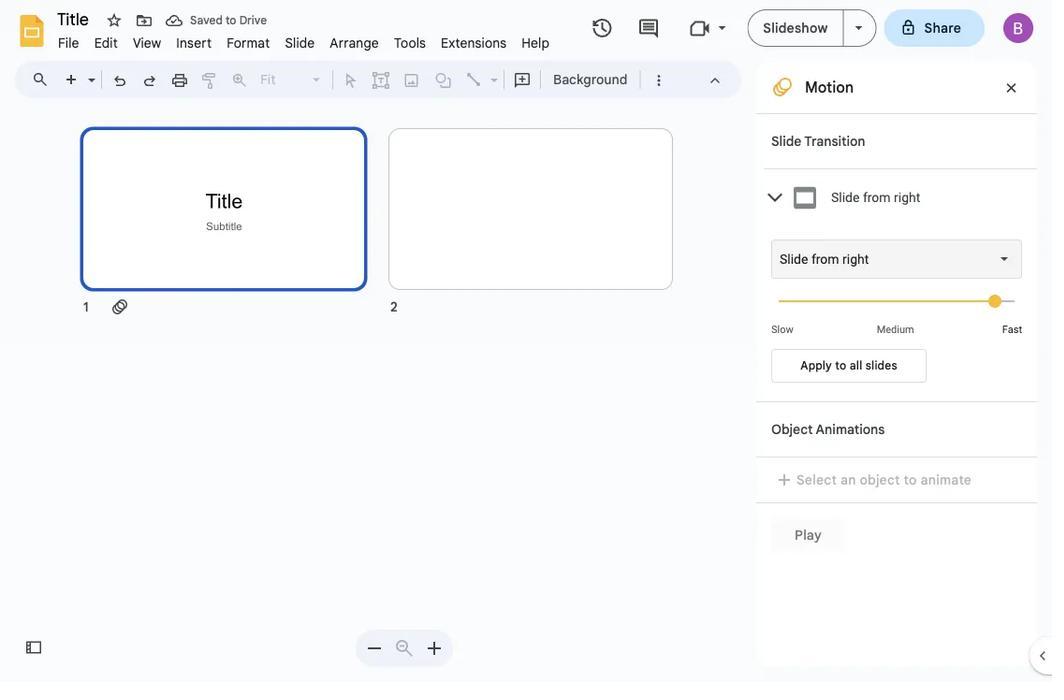 Task type: describe. For each thing, give the bounding box(es) containing it.
format menu item
[[219, 32, 278, 54]]

animate
[[921, 472, 972, 488]]

from inside slide from right tab
[[863, 190, 891, 205]]

slideshow button
[[747, 9, 844, 47]]

help menu item
[[514, 32, 557, 54]]

slide from right inside tab
[[831, 190, 921, 205]]

arrange menu item
[[322, 32, 387, 54]]

extensions menu item
[[434, 32, 514, 54]]

insert menu item
[[169, 32, 219, 54]]

from inside slide from right option
[[812, 251, 839, 267]]

right inside option
[[843, 251, 869, 267]]

saved
[[190, 14, 223, 28]]

extensions
[[441, 35, 507, 51]]

slides
[[866, 359, 898, 373]]

drive
[[239, 14, 267, 28]]

background button
[[545, 66, 636, 94]]

Rename text field
[[51, 7, 99, 30]]

presentation options image
[[855, 26, 863, 30]]

transition
[[805, 133, 865, 149]]

slide inside tab
[[831, 190, 860, 205]]

insert
[[176, 35, 212, 51]]

slideshow
[[763, 20, 828, 36]]

all
[[850, 359, 863, 373]]

motion section
[[757, 61, 1037, 668]]

tools
[[394, 35, 426, 51]]

view
[[133, 35, 161, 51]]

slide from right inside list box
[[780, 251, 869, 267]]

share button
[[884, 9, 985, 47]]

motion
[[805, 78, 854, 96]]

shape image
[[433, 66, 455, 93]]

slide from right option
[[780, 250, 869, 269]]

background
[[553, 71, 628, 88]]

decrease thumbnail size image
[[363, 638, 386, 660]]

motion application
[[0, 0, 1052, 683]]

slide inside option
[[780, 251, 808, 267]]

object
[[860, 472, 900, 488]]

medium button
[[854, 324, 937, 336]]

slide inside menu item
[[285, 35, 315, 51]]

apply to all slides button
[[771, 349, 927, 383]]

play
[[795, 527, 822, 544]]

tools menu item
[[387, 32, 434, 54]]

Star checkbox
[[101, 7, 127, 34]]

help
[[522, 35, 550, 51]]

Zoom field
[[255, 66, 329, 94]]

slow
[[771, 324, 794, 336]]



Task type: locate. For each thing, give the bounding box(es) containing it.
menu bar
[[51, 24, 557, 55]]

1 vertical spatial from
[[812, 251, 839, 267]]

slow button
[[771, 324, 794, 336]]

select an object to animate
[[797, 472, 972, 488]]

slide from right list box
[[771, 240, 1022, 279]]

select an object to animate button
[[771, 469, 984, 492]]

from up slide from right list box
[[863, 190, 891, 205]]

object
[[771, 421, 813, 438]]

toolbar
[[356, 630, 453, 668]]

share
[[925, 20, 962, 36]]

menu bar containing file
[[51, 24, 557, 55]]

0 vertical spatial slide from right
[[831, 190, 921, 205]]

file menu item
[[51, 32, 87, 54]]

fast button
[[1003, 324, 1022, 336]]

slide transition
[[771, 133, 865, 149]]

1 horizontal spatial from
[[863, 190, 891, 205]]

object animations
[[771, 421, 885, 438]]

slide
[[285, 35, 315, 51], [771, 133, 802, 149], [831, 190, 860, 205], [780, 251, 808, 267]]

to for drive
[[226, 14, 236, 28]]

slide up slow
[[780, 251, 808, 267]]

to for all
[[835, 359, 847, 373]]

view menu item
[[125, 32, 169, 54]]

to inside menu bar banner
[[226, 14, 236, 28]]

to
[[226, 14, 236, 28], [835, 359, 847, 373], [904, 472, 917, 488]]

file
[[58, 35, 79, 51]]

right up slide from right list box
[[894, 190, 921, 205]]

arrange
[[330, 35, 379, 51]]

to right the object
[[904, 472, 917, 488]]

animations
[[816, 421, 885, 438]]

to inside 'button'
[[904, 472, 917, 488]]

1 vertical spatial to
[[835, 359, 847, 373]]

slider
[[771, 279, 1022, 322]]

menu bar banner
[[0, 0, 1052, 683]]

slide menu item
[[278, 32, 322, 54]]

right inside tab
[[894, 190, 921, 205]]

reset thumbnail size image
[[393, 638, 416, 660]]

saved to drive
[[190, 14, 267, 28]]

Menus field
[[23, 66, 65, 93]]

0 vertical spatial right
[[894, 190, 921, 205]]

to left drive
[[226, 14, 236, 28]]

medium
[[877, 324, 914, 336]]

play button
[[771, 519, 845, 552]]

1 horizontal spatial right
[[894, 190, 921, 205]]

fast
[[1003, 324, 1022, 336]]

0 vertical spatial from
[[863, 190, 891, 205]]

2 vertical spatial to
[[904, 472, 917, 488]]

increase thumbnail size image
[[423, 638, 446, 660]]

select
[[797, 472, 837, 488]]

from
[[863, 190, 891, 205], [812, 251, 839, 267]]

0 horizontal spatial to
[[226, 14, 236, 28]]

menu bar inside menu bar banner
[[51, 24, 557, 55]]

main toolbar
[[55, 66, 674, 94]]

from up duration element
[[812, 251, 839, 267]]

edit
[[94, 35, 118, 51]]

duration element
[[771, 279, 1022, 336]]

apply to all slides
[[801, 359, 898, 373]]

apply
[[801, 359, 832, 373]]

saved to drive button
[[161, 7, 272, 34]]

1 horizontal spatial to
[[835, 359, 847, 373]]

0 horizontal spatial right
[[843, 251, 869, 267]]

1 vertical spatial right
[[843, 251, 869, 267]]

insert image image
[[401, 66, 423, 93]]

format
[[227, 35, 270, 51]]

slide from right up slow
[[780, 251, 869, 267]]

navigation inside motion application
[[0, 106, 757, 683]]

slide left transition on the top of the page
[[771, 133, 802, 149]]

slider inside slide from right tab panel
[[771, 279, 1022, 322]]

an
[[841, 472, 856, 488]]

new slide with layout image
[[83, 67, 96, 74]]

slide down transition on the top of the page
[[831, 190, 860, 205]]

slide from right
[[831, 190, 921, 205], [780, 251, 869, 267]]

right up duration element
[[843, 251, 869, 267]]

Zoom text field
[[257, 66, 310, 93]]

slide up 'zoom' field
[[285, 35, 315, 51]]

right
[[894, 190, 921, 205], [843, 251, 869, 267]]

slide from right tab panel
[[764, 226, 1037, 402]]

slide from right tab
[[764, 169, 1037, 226]]

2 horizontal spatial to
[[904, 472, 917, 488]]

0 horizontal spatial from
[[812, 251, 839, 267]]

to left all
[[835, 359, 847, 373]]

navigation
[[0, 106, 757, 683]]

1 vertical spatial slide from right
[[780, 251, 869, 267]]

edit menu item
[[87, 32, 125, 54]]

0 vertical spatial to
[[226, 14, 236, 28]]

slide from right up slide from right list box
[[831, 190, 921, 205]]

to inside slide from right tab panel
[[835, 359, 847, 373]]



Task type: vqa. For each thing, say whether or not it's contained in the screenshot.
SLIDESHOW button
yes



